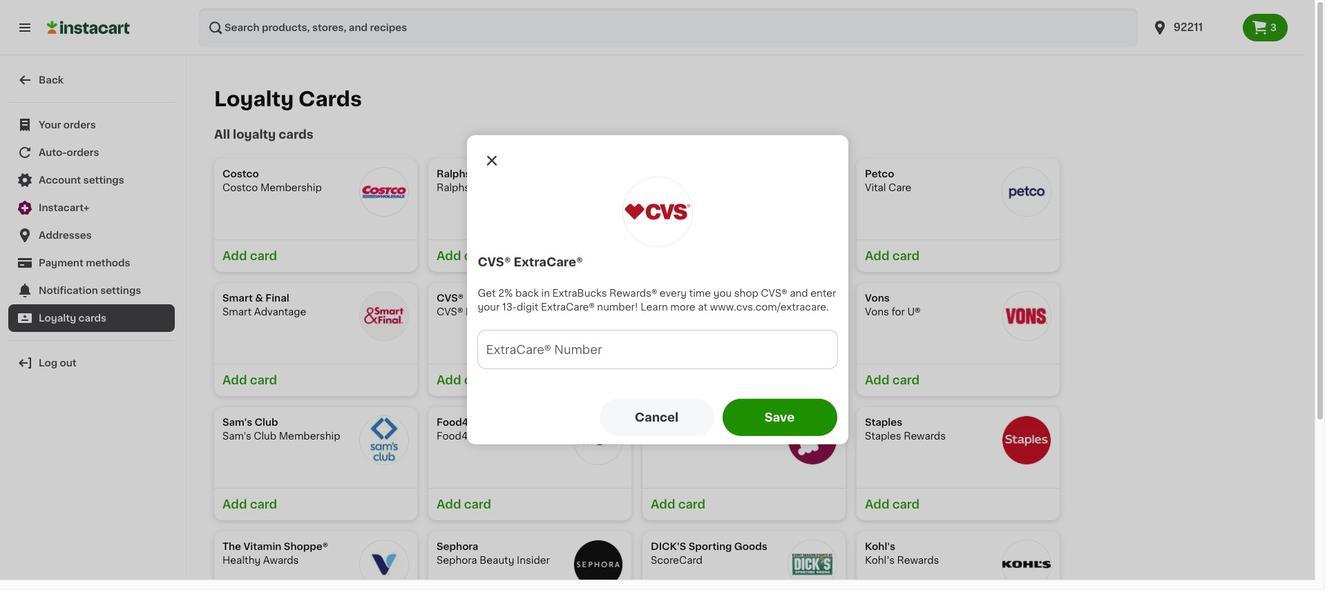 Task type: vqa. For each thing, say whether or not it's contained in the screenshot.


Task type: locate. For each thing, give the bounding box(es) containing it.
your
[[39, 120, 61, 130]]

card
[[250, 251, 277, 262], [464, 251, 491, 262], [893, 251, 920, 262], [250, 375, 277, 386], [464, 375, 491, 386], [893, 375, 920, 386], [250, 500, 277, 511], [464, 500, 491, 511], [678, 500, 706, 511], [893, 500, 920, 511]]

cvs® inside get 2% back in extrabucks rewards® every time you shop cvs® and enter your 13-digit extracare® number! learn more at www.cvs.com/extracare.
[[761, 289, 788, 299]]

add card up vitamin
[[223, 500, 277, 511]]

petco image
[[1002, 167, 1052, 217]]

add up smart & final smart advantage on the left of page
[[223, 251, 247, 262]]

2 vons from the top
[[865, 308, 889, 317]]

2%
[[498, 289, 513, 299]]

add up vons vons for u®
[[865, 251, 890, 262]]

0 vertical spatial smart
[[223, 294, 253, 303]]

payment
[[39, 258, 84, 268]]

u®
[[722, 308, 735, 317], [908, 308, 921, 317]]

0 horizontal spatial cards
[[78, 314, 107, 323]]

card up sephora sephora beauty insider
[[464, 500, 491, 511]]

1 vertical spatial food4less
[[437, 432, 491, 442]]

cvs®
[[478, 257, 511, 268], [761, 289, 788, 299], [437, 294, 464, 303], [437, 308, 463, 317]]

smart left the &
[[223, 294, 253, 303]]

1 horizontal spatial u®
[[908, 308, 921, 317]]

1 vertical spatial albertsons
[[651, 308, 704, 317]]

0 vertical spatial costco
[[223, 169, 259, 179]]

card up kohl's kohl's rewards
[[893, 500, 920, 511]]

scorecard
[[651, 556, 703, 566]]

rewards for ralphs ralphs rewards
[[472, 183, 515, 193]]

extracare® inside get 2% back in extrabucks rewards® every time you shop cvs® and enter your 13-digit extracare® number! learn more at www.cvs.com/extracare.
[[541, 303, 595, 313]]

add card up kohl's
[[865, 500, 920, 511]]

settings up instacart+ "link"
[[83, 176, 124, 185]]

shop
[[735, 289, 759, 299]]

2 u® from the left
[[908, 308, 921, 317]]

loyalty up the loyalty
[[214, 89, 294, 109]]

for for vons
[[892, 308, 905, 317]]

the vitamin shoppe® healthy awards
[[223, 543, 328, 566]]

add card button for the wine shop discount wine club
[[643, 489, 846, 521]]

staples staples rewards
[[865, 418, 946, 442]]

add card up vons vons for u®
[[865, 251, 920, 262]]

settings inside notification settings link
[[100, 286, 141, 296]]

1 gelson's from the top
[[651, 169, 694, 179]]

1 vertical spatial the
[[223, 543, 241, 552]]

vons right enter
[[865, 294, 890, 303]]

add card up sephora sephora beauty insider
[[437, 500, 491, 511]]

rewards inside staples staples rewards
[[904, 432, 946, 442]]

1 food4less from the top
[[437, 418, 492, 428]]

extracare® up the "in"
[[514, 257, 583, 268]]

ralphs image
[[574, 167, 623, 217]]

1 vertical spatial loyalty
[[39, 314, 76, 323]]

instacart logo image
[[47, 19, 130, 36]]

albertsons
[[651, 294, 706, 303], [651, 308, 704, 317]]

ralphs
[[437, 169, 471, 179], [437, 183, 470, 193]]

add card button for staples staples rewards
[[857, 489, 1060, 521]]

0 vertical spatial sam's
[[223, 418, 252, 428]]

0 vertical spatial ralphs
[[437, 169, 471, 179]]

1 ralphs from the top
[[437, 169, 471, 179]]

loyalty down notification
[[39, 314, 76, 323]]

loyalty cards link
[[8, 305, 175, 332]]

rewards inside ralphs ralphs rewards
[[472, 183, 515, 193]]

add card for costco
[[223, 251, 277, 262]]

the up the healthy
[[223, 543, 241, 552]]

card up vons vons for u®
[[893, 251, 920, 262]]

awards
[[263, 556, 299, 566]]

the wine shop discount wine club
[[651, 418, 747, 442]]

add card button for ralphs ralphs rewards
[[429, 240, 632, 272]]

0 vertical spatial vons
[[865, 294, 890, 303]]

cards down loyalty cards
[[279, 129, 314, 140]]

wine down shop
[[698, 432, 722, 442]]

2 sephora from the top
[[437, 556, 477, 566]]

wine up discount
[[672, 418, 697, 428]]

1 horizontal spatial for
[[892, 308, 905, 317]]

1 vertical spatial wine
[[698, 432, 722, 442]]

1 for from the left
[[706, 308, 720, 317]]

cvs® up www.cvs.com/extracare.
[[761, 289, 788, 299]]

add up staples staples rewards
[[865, 375, 890, 386]]

smart
[[223, 294, 253, 303], [223, 308, 252, 317]]

add card up staples staples rewards
[[865, 375, 920, 386]]

0 vertical spatial albertsons
[[651, 294, 706, 303]]

add card for staples
[[865, 500, 920, 511]]

orders up auto-orders
[[63, 120, 96, 130]]

add card for cvs®
[[437, 375, 491, 386]]

2 albertsons from the top
[[651, 308, 704, 317]]

card up sporting
[[678, 500, 706, 511]]

orders inside your orders link
[[63, 120, 96, 130]]

orders
[[63, 120, 96, 130], [67, 148, 99, 158]]

card up staples staples rewards
[[893, 375, 920, 386]]

settings inside account settings link
[[83, 176, 124, 185]]

1 horizontal spatial wine
[[698, 432, 722, 442]]

the wine shop image
[[788, 416, 838, 466]]

add card up the &
[[223, 251, 277, 262]]

card for staples
[[893, 500, 920, 511]]

1 vertical spatial membership
[[279, 432, 340, 442]]

1 vertical spatial ralphs
[[437, 183, 470, 193]]

vons right albertsons image
[[865, 308, 889, 317]]

1 sephora from the top
[[437, 543, 479, 552]]

sephora sephora beauty insider
[[437, 543, 550, 566]]

card for cvs®
[[464, 375, 491, 386]]

gelson's image
[[788, 167, 838, 217]]

add for sam's club sam's club membership
[[223, 500, 247, 511]]

auto-orders link
[[8, 139, 175, 167]]

1 horizontal spatial loyalty
[[214, 89, 294, 109]]

for
[[706, 308, 720, 317], [892, 308, 905, 317]]

cancel
[[635, 413, 679, 424]]

add card for vons
[[865, 375, 920, 386]]

add card for wine
[[651, 500, 706, 511]]

13-
[[502, 303, 517, 313]]

add card for club
[[223, 500, 277, 511]]

3
[[1271, 23, 1277, 32]]

rewards inside gelson's gelson's rewards
[[695, 183, 737, 193]]

u® inside albertsons albertsons for u®
[[722, 308, 735, 317]]

settings for notification settings
[[100, 286, 141, 296]]

add up the dick's
[[651, 500, 676, 511]]

1 u® from the left
[[722, 308, 735, 317]]

dick's sporting goods scorecard
[[651, 543, 768, 566]]

rewards for gelson's gelson's rewards
[[695, 183, 737, 193]]

sephora image
[[574, 540, 623, 590]]

2 for from the left
[[892, 308, 905, 317]]

rewards
[[472, 183, 515, 193], [695, 183, 737, 193], [493, 432, 535, 442], [904, 432, 946, 442], [898, 556, 940, 566]]

club inside the wine shop discount wine club
[[724, 432, 747, 442]]

extracare® down extrabucks
[[541, 303, 595, 313]]

cvs® left your
[[437, 308, 463, 317]]

the up discount
[[651, 418, 670, 428]]

0 horizontal spatial for
[[706, 308, 720, 317]]

membership inside sam's club sam's club membership
[[279, 432, 340, 442]]

add up sam's club sam's club membership
[[223, 375, 247, 386]]

1 vertical spatial staples
[[865, 432, 902, 442]]

add card for food4less
[[437, 500, 491, 511]]

2 ralphs from the top
[[437, 183, 470, 193]]

add card up get
[[437, 251, 491, 262]]

u® inside vons vons for u®
[[908, 308, 921, 317]]

extracare® down get
[[466, 308, 520, 317]]

1 vertical spatial sephora
[[437, 556, 477, 566]]

rewards inside kohl's kohl's rewards
[[898, 556, 940, 566]]

add card for vital
[[865, 251, 920, 262]]

orders inside auto-orders link
[[67, 148, 99, 158]]

addresses
[[39, 231, 92, 241]]

you
[[714, 289, 732, 299]]

add card up the dick's
[[651, 500, 706, 511]]

1 vertical spatial vons
[[865, 308, 889, 317]]

add card button for cvs® cvs® extracare®
[[429, 364, 632, 397]]

add up cvs® cvs® extracare®
[[437, 251, 461, 262]]

add card up sam's club sam's club membership
[[223, 375, 277, 386]]

add up vitamin
[[223, 500, 247, 511]]

0 vertical spatial loyalty
[[214, 89, 294, 109]]

card up food4less food4less rewards
[[464, 375, 491, 386]]

card up the &
[[250, 251, 277, 262]]

0 horizontal spatial loyalty
[[39, 314, 76, 323]]

card up vitamin
[[250, 500, 277, 511]]

settings
[[83, 176, 124, 185], [100, 286, 141, 296]]

1 vertical spatial settings
[[100, 286, 141, 296]]

1 vertical spatial costco
[[223, 183, 258, 193]]

wine
[[672, 418, 697, 428], [698, 432, 722, 442]]

add card up food4less food4less rewards
[[437, 375, 491, 386]]

0 vertical spatial the
[[651, 418, 670, 428]]

add up sephora sephora beauty insider
[[437, 500, 461, 511]]

0 vertical spatial orders
[[63, 120, 96, 130]]

add up kohl's
[[865, 500, 890, 511]]

ralphs ralphs rewards
[[437, 169, 515, 193]]

costco
[[223, 169, 259, 179], [223, 183, 258, 193]]

settings down methods
[[100, 286, 141, 296]]

sam's club sam's club membership
[[223, 418, 340, 442]]

1 horizontal spatial cards
[[279, 129, 314, 140]]

add card for &
[[223, 375, 277, 386]]

shoppe®
[[284, 543, 328, 552]]

smart & final image
[[359, 292, 409, 341]]

save
[[765, 413, 795, 424]]

add for food4less food4less rewards
[[437, 500, 461, 511]]

your
[[478, 303, 500, 313]]

0 vertical spatial cards
[[279, 129, 314, 140]]

1 vertical spatial smart
[[223, 308, 252, 317]]

the inside the vitamin shoppe® healthy awards
[[223, 543, 241, 552]]

add
[[223, 251, 247, 262], [437, 251, 461, 262], [865, 251, 890, 262], [223, 375, 247, 386], [437, 375, 461, 386], [865, 375, 890, 386], [223, 500, 247, 511], [437, 500, 461, 511], [651, 500, 676, 511], [865, 500, 890, 511]]

0 vertical spatial membership
[[261, 183, 322, 193]]

staples
[[865, 418, 903, 428], [865, 432, 902, 442]]

for inside vons vons for u®
[[892, 308, 905, 317]]

your orders
[[39, 120, 96, 130]]

card up get
[[464, 251, 491, 262]]

0 vertical spatial sephora
[[437, 543, 479, 552]]

cvs® image
[[574, 292, 623, 341]]

insider
[[517, 556, 550, 566]]

card up sam's club sam's club membership
[[250, 375, 277, 386]]

rewards for food4less food4less rewards
[[493, 432, 535, 442]]

gelson's gelson's rewards
[[651, 169, 737, 193]]

dick's sporting goods image
[[788, 540, 838, 590]]

gelson's
[[651, 169, 694, 179], [651, 183, 693, 193]]

add up food4less food4less rewards
[[437, 375, 461, 386]]

rewards inside food4less food4less rewards
[[493, 432, 535, 442]]

sam's
[[223, 418, 252, 428], [223, 432, 251, 442]]

the inside the wine shop discount wine club
[[651, 418, 670, 428]]

sam's club image
[[359, 416, 409, 466]]

notification
[[39, 286, 98, 296]]

for inside albertsons albertsons for u®
[[706, 308, 720, 317]]

0 horizontal spatial wine
[[672, 418, 697, 428]]

vons
[[865, 294, 890, 303], [865, 308, 889, 317]]

kohl's kohl's rewards
[[865, 543, 940, 566]]

cvs® extracare® image
[[622, 177, 693, 247]]

digit
[[517, 303, 539, 313]]

loyalty
[[214, 89, 294, 109], [39, 314, 76, 323]]

sephora
[[437, 543, 479, 552], [437, 556, 477, 566]]

add for cvs® cvs® extracare®
[[437, 375, 461, 386]]

smart left advantage
[[223, 308, 252, 317]]

0 horizontal spatial the
[[223, 543, 241, 552]]

add card button for costco costco membership
[[214, 240, 417, 272]]

1 horizontal spatial the
[[651, 418, 670, 428]]

0 vertical spatial settings
[[83, 176, 124, 185]]

0 vertical spatial staples
[[865, 418, 903, 428]]

0 vertical spatial gelson's
[[651, 169, 694, 179]]

cards
[[279, 129, 314, 140], [78, 314, 107, 323]]

0 vertical spatial food4less
[[437, 418, 492, 428]]

loyalty cards
[[214, 89, 362, 109]]

for for albertsons
[[706, 308, 720, 317]]

1 vertical spatial orders
[[67, 148, 99, 158]]

1 vertical spatial gelson's
[[651, 183, 693, 193]]

1 vertical spatial cards
[[78, 314, 107, 323]]

the
[[651, 418, 670, 428], [223, 543, 241, 552]]

2 sam's from the top
[[223, 432, 251, 442]]

ExtraCare® Number text field
[[478, 331, 837, 369]]

cards down notification settings link
[[78, 314, 107, 323]]

club
[[255, 418, 278, 428], [254, 432, 277, 442], [724, 432, 747, 442]]

orders up account settings
[[67, 148, 99, 158]]

1 vertical spatial sam's
[[223, 432, 251, 442]]

0 horizontal spatial u®
[[722, 308, 735, 317]]



Task type: describe. For each thing, give the bounding box(es) containing it.
add for the wine shop discount wine club
[[651, 500, 676, 511]]

add card button for sam's club sam's club membership
[[214, 489, 417, 521]]

rewards®
[[610, 289, 657, 299]]

instacart+
[[39, 203, 89, 213]]

rewards for staples staples rewards
[[904, 432, 946, 442]]

cancel button
[[600, 400, 714, 437]]

notification settings link
[[8, 277, 175, 305]]

3 button
[[1243, 14, 1288, 41]]

petco vital care
[[865, 169, 912, 193]]

auto-orders
[[39, 148, 99, 158]]

cvs® extracare®
[[478, 257, 583, 268]]

the vitamin shoppe® image
[[359, 540, 409, 590]]

2 gelson's from the top
[[651, 183, 693, 193]]

cvs® cvs® extracare®
[[437, 294, 520, 317]]

learn
[[641, 303, 668, 313]]

get
[[478, 289, 496, 299]]

petco
[[865, 169, 895, 179]]

loyalty cards
[[39, 314, 107, 323]]

1 costco from the top
[[223, 169, 259, 179]]

smart & final smart advantage
[[223, 294, 306, 317]]

staples image
[[1002, 416, 1052, 466]]

loyalty for loyalty cards
[[214, 89, 294, 109]]

get 2% back in extrabucks rewards® every time you shop cvs® and enter your 13-digit extracare® number! learn more at www.cvs.com/extracare.
[[478, 289, 837, 313]]

add for smart & final smart advantage
[[223, 375, 247, 386]]

cards inside loyalty cards link
[[78, 314, 107, 323]]

1 staples from the top
[[865, 418, 903, 428]]

loyalty for loyalty cards
[[39, 314, 76, 323]]

card for vons
[[893, 375, 920, 386]]

account
[[39, 176, 81, 185]]

card for food4less
[[464, 500, 491, 511]]

add for staples staples rewards
[[865, 500, 890, 511]]

log out link
[[8, 350, 175, 377]]

vons vons for u®
[[865, 294, 921, 317]]

card for &
[[250, 375, 277, 386]]

payment methods link
[[8, 250, 175, 277]]

membership inside costco costco membership
[[261, 183, 322, 193]]

card for club
[[250, 500, 277, 511]]

sporting
[[689, 543, 732, 552]]

save button
[[723, 400, 837, 437]]

cvs® extracare® dialog
[[467, 135, 848, 445]]

add card for ralphs
[[437, 251, 491, 262]]

food4less food4less rewards
[[437, 418, 535, 442]]

card for ralphs
[[464, 251, 491, 262]]

in
[[542, 289, 550, 299]]

out
[[60, 359, 77, 368]]

2 staples from the top
[[865, 432, 902, 442]]

every
[[660, 289, 687, 299]]

1 sam's from the top
[[223, 418, 252, 428]]

kohl's
[[865, 543, 896, 552]]

extrabucks
[[553, 289, 607, 299]]

final
[[266, 294, 289, 303]]

orders for your orders
[[63, 120, 96, 130]]

1 smart from the top
[[223, 294, 253, 303]]

0 vertical spatial wine
[[672, 418, 697, 428]]

all loyalty cards
[[214, 129, 314, 140]]

instacart+ link
[[8, 194, 175, 222]]

albertsons image
[[788, 292, 838, 341]]

kohl's
[[865, 556, 895, 566]]

at
[[698, 303, 708, 313]]

costco costco membership
[[223, 169, 322, 193]]

add card button for vons vons for u®
[[857, 364, 1060, 397]]

dick's
[[651, 543, 687, 552]]

vital
[[865, 183, 886, 193]]

add card button for smart & final smart advantage
[[214, 364, 417, 397]]

cvs® up get
[[478, 257, 511, 268]]

back link
[[8, 66, 175, 94]]

and
[[790, 289, 808, 299]]

payment methods
[[39, 258, 130, 268]]

albertsons albertsons for u®
[[651, 294, 735, 317]]

cvs® left get
[[437, 294, 464, 303]]

more
[[671, 303, 696, 313]]

loyalty
[[233, 129, 276, 140]]

shop
[[700, 418, 725, 428]]

vitamin
[[244, 543, 282, 552]]

account settings
[[39, 176, 124, 185]]

number!
[[597, 303, 638, 313]]

kohl's image
[[1002, 540, 1052, 590]]

extracare® inside cvs® cvs® extracare®
[[466, 308, 520, 317]]

care
[[889, 183, 912, 193]]

costco image
[[359, 167, 409, 217]]

2 costco from the top
[[223, 183, 258, 193]]

enter
[[811, 289, 837, 299]]

add for costco costco membership
[[223, 251, 247, 262]]

cards
[[299, 89, 362, 109]]

u® for vons vons for u®
[[908, 308, 921, 317]]

add card button for petco vital care
[[857, 240, 1060, 272]]

log out
[[39, 359, 77, 368]]

advantage
[[254, 308, 306, 317]]

methods
[[86, 258, 130, 268]]

vons image
[[1002, 292, 1052, 341]]

2 smart from the top
[[223, 308, 252, 317]]

back
[[39, 75, 64, 85]]

1 albertsons from the top
[[651, 294, 706, 303]]

notification settings
[[39, 286, 141, 296]]

food4less image
[[574, 416, 623, 466]]

rewards for kohl's kohl's rewards
[[898, 556, 940, 566]]

time
[[689, 289, 711, 299]]

1 vons from the top
[[865, 294, 890, 303]]

the for the vitamin shoppe® healthy awards
[[223, 543, 241, 552]]

&
[[255, 294, 263, 303]]

discount
[[651, 432, 695, 442]]

u® for albertsons albertsons for u®
[[722, 308, 735, 317]]

addresses link
[[8, 222, 175, 250]]

add for petco vital care
[[865, 251, 890, 262]]

healthy
[[223, 556, 261, 566]]

add card button for food4less food4less rewards
[[429, 489, 632, 521]]

settings for account settings
[[83, 176, 124, 185]]

2 food4less from the top
[[437, 432, 491, 442]]

add for ralphs ralphs rewards
[[437, 251, 461, 262]]

orders for auto-orders
[[67, 148, 99, 158]]

the for the wine shop discount wine club
[[651, 418, 670, 428]]

auto-
[[39, 148, 67, 158]]

card for costco
[[250, 251, 277, 262]]

www.cvs.com/extracare.
[[710, 303, 829, 313]]

all
[[214, 129, 230, 140]]

goods
[[735, 543, 768, 552]]

card for vital
[[893, 251, 920, 262]]

beauty
[[480, 556, 515, 566]]

card for wine
[[678, 500, 706, 511]]

account settings link
[[8, 167, 175, 194]]

your orders link
[[8, 111, 175, 139]]

add for vons vons for u®
[[865, 375, 890, 386]]

log
[[39, 359, 57, 368]]

back
[[516, 289, 539, 299]]



